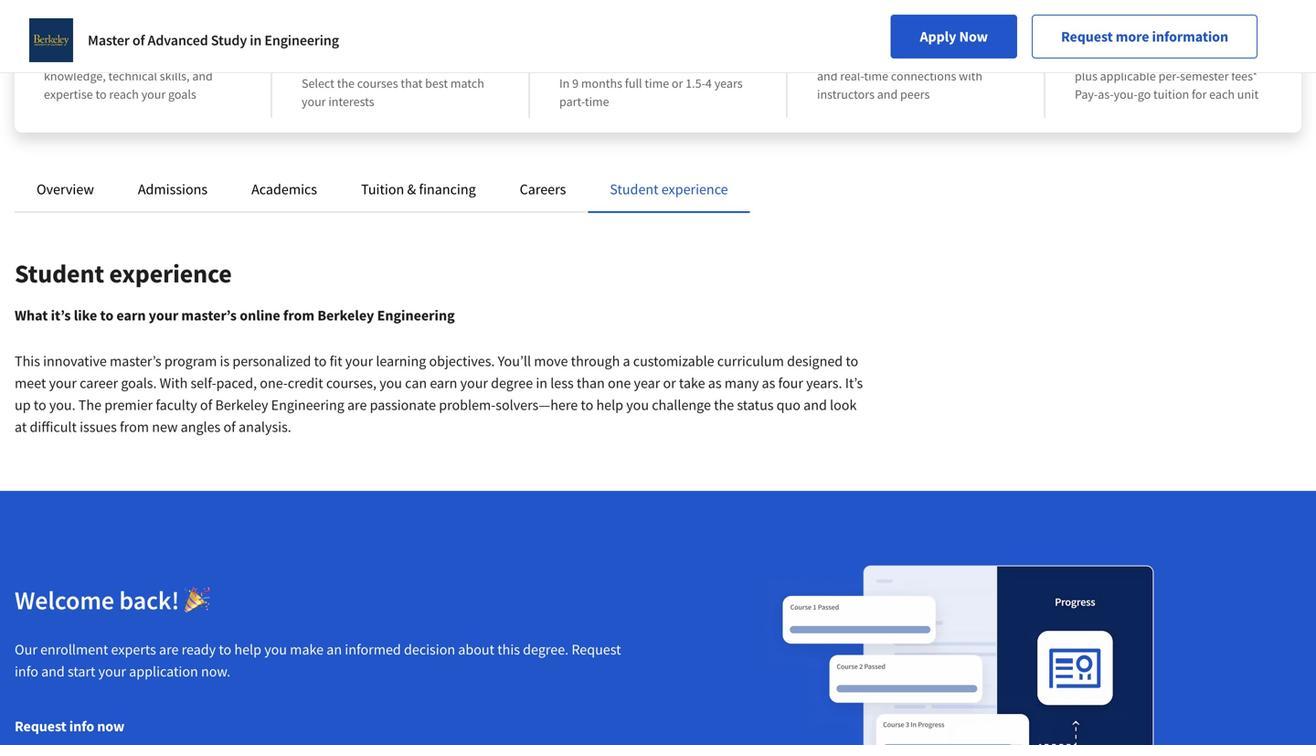 Task type: locate. For each thing, give the bounding box(es) containing it.
student up the it's
[[15, 257, 104, 289]]

learning
[[917, 24, 981, 47], [376, 352, 426, 370]]

1 horizontal spatial time
[[645, 75, 670, 91]]

0 vertical spatial earn
[[117, 306, 146, 325]]

1 horizontal spatial at
[[617, 50, 632, 73]]

are up application
[[159, 641, 179, 659]]

1 vertical spatial berkeley
[[215, 396, 268, 414]]

1 horizontal spatial earn
[[430, 374, 458, 392]]

your up edge
[[113, 24, 149, 47]]

berkeley down "paced,"
[[215, 396, 268, 414]]

angles
[[181, 418, 221, 436]]

you up the passionate
[[380, 374, 402, 392]]

academics link
[[252, 180, 317, 198]]

full
[[625, 75, 643, 91]]

financing
[[419, 180, 476, 198]]

0 horizontal spatial from
[[120, 418, 149, 436]]

0 horizontal spatial are
[[159, 641, 179, 659]]

0 horizontal spatial berkeley
[[215, 396, 268, 414]]

help down one
[[597, 396, 624, 414]]

one-
[[260, 374, 288, 392]]

request right degree. on the left of the page
[[572, 641, 621, 659]]

1 horizontal spatial from
[[283, 306, 315, 325]]

your down select
[[302, 93, 326, 110]]

engineering
[[141, 49, 205, 66]]

0 horizontal spatial learning
[[376, 352, 426, 370]]

student right careers
[[610, 180, 659, 198]]

0 vertical spatial career
[[152, 24, 201, 47]]

are down courses,
[[348, 396, 367, 414]]

2 vertical spatial engineering
[[271, 396, 345, 414]]

and up goals
[[192, 68, 213, 84]]

info inside button
[[69, 717, 94, 736]]

own
[[675, 50, 709, 73]]

of right angles at left
[[224, 418, 236, 436]]

master's up goals.
[[110, 352, 162, 370]]

learn
[[302, 24, 346, 47]]

1 horizontal spatial info
[[69, 717, 94, 736]]

0 horizontal spatial help
[[234, 641, 262, 659]]

your inside our enrollment experts are ready to help you make an informed decision about this degree. request info and start your application now.
[[98, 663, 126, 681]]

informed
[[345, 641, 401, 659]]

2 horizontal spatial from
[[349, 24, 387, 47]]

0 horizontal spatial degree
[[491, 374, 533, 392]]

from down premier
[[120, 418, 149, 436]]

overview
[[37, 180, 94, 198]]

of down the self-
[[200, 396, 212, 414]]

from up the renowned
[[349, 24, 387, 47]]

now
[[960, 27, 989, 46]]

at
[[617, 50, 632, 73], [15, 418, 27, 436]]

and down years.
[[804, 396, 828, 414]]

1 vertical spatial of
[[200, 396, 212, 414]]

and left start
[[41, 663, 65, 681]]

look
[[830, 396, 857, 414]]

unit left x
[[1137, 49, 1159, 66]]

1 vertical spatial request
[[572, 641, 621, 659]]

request inside our enrollment experts are ready to help you make an informed decision about this degree. request info and start your application now.
[[572, 641, 621, 659]]

faculty inside this innovative master's program is personalized to fit your learning objectives. you'll move through a customizable curriculum designed to meet your career goals. with self-paced, one-credit courses, you can earn your degree in less than one year or take as many as four years. it's up to you. the premier faculty of berkeley engineering are passionate problem-solvers—here to help you challenge the status quo and look at difficult issues from new angles of analysis.
[[156, 396, 197, 414]]

0 vertical spatial request
[[1062, 27, 1114, 46]]

0 vertical spatial berkeley
[[318, 306, 374, 325]]

1 horizontal spatial help
[[597, 396, 624, 414]]

enrollment
[[40, 641, 108, 659]]

earn right can
[[430, 374, 458, 392]]

2 as from the left
[[762, 374, 776, 392]]

request left now
[[15, 717, 66, 736]]

0 vertical spatial student experience
[[610, 180, 729, 198]]

degree down you'll
[[491, 374, 533, 392]]

1 vertical spatial at
[[15, 418, 27, 436]]

1 horizontal spatial are
[[348, 396, 367, 414]]

2 vertical spatial unit
[[1238, 86, 1260, 102]]

or down customizable
[[663, 374, 677, 392]]

0 horizontal spatial faculty
[[156, 396, 197, 414]]

2 vertical spatial from
[[120, 418, 149, 436]]

to left the reach
[[96, 86, 107, 102]]

1 horizontal spatial of
[[200, 396, 212, 414]]

0 horizontal spatial you
[[264, 641, 287, 659]]

careers
[[520, 180, 566, 198]]

0 horizontal spatial of
[[132, 31, 145, 49]]

0 horizontal spatial earn
[[117, 306, 146, 325]]

1 horizontal spatial request
[[572, 641, 621, 659]]

skills,
[[160, 68, 190, 84]]

unit up the own
[[692, 24, 724, 47]]

0 horizontal spatial info
[[15, 663, 38, 681]]

time down months
[[585, 93, 610, 110]]

faculty up match
[[435, 50, 489, 73]]

to inside advance your career gain cutting-edge engineering knowledge, technical skills, and expertise to reach your goals
[[96, 86, 107, 102]]

the inside learn from top-tier, world-renowned faculty select the courses that best match your interests
[[337, 75, 355, 91]]

1 horizontal spatial unit
[[1137, 49, 1159, 66]]

your up problem-
[[461, 374, 488, 392]]

🎉
[[184, 584, 210, 616]]

1 vertical spatial info
[[69, 717, 94, 736]]

information
[[1153, 27, 1229, 46]]

applicable
[[1101, 68, 1157, 84]]

advanced
[[148, 31, 208, 49]]

one
[[608, 374, 631, 392]]

1 horizontal spatial student experience
[[610, 180, 729, 198]]

2 vertical spatial request
[[15, 717, 66, 736]]

1 vertical spatial student experience
[[15, 257, 232, 289]]

years
[[715, 75, 743, 91]]

the left 24-
[[638, 24, 664, 47]]

to
[[96, 86, 107, 102], [100, 306, 114, 325], [314, 352, 327, 370], [846, 352, 859, 370], [34, 396, 46, 414], [581, 396, 594, 414], [219, 641, 232, 659]]

embedded module image image
[[736, 535, 1203, 745]]

our
[[15, 641, 37, 659]]

take
[[679, 374, 706, 392]]

at inside "complete the 24-unit degree at your own pace in 9 months full time or 1.5-4 years part-time"
[[617, 50, 632, 73]]

master's up is at the top left of the page
[[181, 306, 237, 325]]

cutting-
[[71, 49, 113, 66]]

time down videos,
[[865, 68, 889, 84]]

to down than
[[581, 396, 594, 414]]

instructors
[[818, 86, 875, 102]]

1 horizontal spatial berkeley
[[318, 306, 374, 325]]

1 horizontal spatial faculty
[[435, 50, 489, 73]]

0 vertical spatial info
[[15, 663, 38, 681]]

and left peers
[[878, 86, 898, 102]]

your up you.
[[49, 374, 77, 392]]

fit
[[330, 352, 343, 370]]

$42,000 usd total tuition ($1,750 per unit  x  24 units = $42,000), plus applicable per-semester fees* pay-as-you-go tuition for each unit
[[1076, 24, 1272, 102]]

1 horizontal spatial learning
[[917, 24, 981, 47]]

from up the personalized
[[283, 306, 315, 325]]

experience
[[662, 180, 729, 198], [109, 257, 232, 289]]

at down up
[[15, 418, 27, 436]]

engineering up objectives.
[[377, 306, 455, 325]]

degree.
[[523, 641, 569, 659]]

tuition & financing link
[[361, 180, 476, 198]]

learn from top-tier, world-renowned faculty select the courses that best match your interests
[[302, 24, 489, 110]]

1 vertical spatial faculty
[[156, 396, 197, 414]]

1 horizontal spatial you
[[380, 374, 402, 392]]

in left less
[[536, 374, 548, 392]]

0 vertical spatial faculty
[[435, 50, 489, 73]]

welcome
[[15, 584, 114, 616]]

on
[[938, 49, 952, 66]]

your up the full
[[636, 50, 672, 73]]

you inside our enrollment experts are ready to help you make an informed decision about this degree. request info and start your application now.
[[264, 641, 287, 659]]

pace
[[712, 50, 749, 73]]

tuition
[[1216, 24, 1269, 47], [1154, 86, 1190, 102]]

0 vertical spatial help
[[597, 396, 624, 414]]

as left four
[[762, 374, 776, 392]]

berkeley inside this innovative master's program is personalized to fit your learning objectives. you'll move through a customizable curriculum designed to meet your career goals. with self-paced, one-credit courses, you can earn your degree in less than one year or take as many as four years. it's up to you. the premier faculty of berkeley engineering are passionate problem-solvers—here to help you challenge the status quo and look at difficult issues from new angles of analysis.
[[215, 396, 268, 414]]

1 vertical spatial are
[[159, 641, 179, 659]]

degree up the 9
[[560, 50, 613, 73]]

complete the 24-unit degree at your own pace in 9 months full time or 1.5-4 years part-time
[[560, 24, 749, 110]]

apply
[[920, 27, 957, 46]]

0 horizontal spatial the
[[337, 75, 355, 91]]

as right take
[[709, 374, 722, 392]]

uc berkeley college of engineering logo image
[[29, 18, 73, 62]]

degree
[[560, 50, 613, 73], [491, 374, 533, 392]]

career inside advance your career gain cutting-edge engineering knowledge, technical skills, and expertise to reach your goals
[[152, 24, 201, 47]]

2 horizontal spatial time
[[865, 68, 889, 84]]

1 horizontal spatial experience
[[662, 180, 729, 198]]

request up ($1,750
[[1062, 27, 1114, 46]]

request info now
[[15, 717, 125, 736]]

help right the 'ready'
[[234, 641, 262, 659]]

0 vertical spatial the
[[638, 24, 664, 47]]

2 vertical spatial of
[[224, 418, 236, 436]]

career up the
[[80, 374, 118, 392]]

0 vertical spatial at
[[617, 50, 632, 73]]

or left 1.5-
[[672, 75, 684, 91]]

tuition up $42,000),
[[1216, 24, 1269, 47]]

career up engineering
[[152, 24, 201, 47]]

is
[[220, 352, 230, 370]]

total
[[1176, 24, 1212, 47]]

1 vertical spatial experience
[[109, 257, 232, 289]]

1 horizontal spatial as
[[762, 374, 776, 392]]

1 vertical spatial degree
[[491, 374, 533, 392]]

request
[[1062, 27, 1114, 46], [572, 641, 621, 659], [15, 717, 66, 736]]

engineering down credit
[[271, 396, 345, 414]]

1 vertical spatial help
[[234, 641, 262, 659]]

earn inside this innovative master's program is personalized to fit your learning objectives. you'll move through a customizable curriculum designed to meet your career goals. with self-paced, one-credit courses, you can earn your degree in less than one year or take as many as four years. it's up to you. the premier faculty of berkeley engineering are passionate problem-solvers—here to help you challenge the status quo and look at difficult issues from new angles of analysis.
[[430, 374, 458, 392]]

info left now
[[69, 717, 94, 736]]

1 vertical spatial unit
[[1137, 49, 1159, 66]]

0 vertical spatial student
[[610, 180, 659, 198]]

help inside this innovative master's program is personalized to fit your learning objectives. you'll move through a customizable curriculum designed to meet your career goals. with self-paced, one-credit courses, you can earn your degree in less than one year or take as many as four years. it's up to you. the premier faculty of berkeley engineering are passionate problem-solvers—here to help you challenge the status quo and look at difficult issues from new angles of analysis.
[[597, 396, 624, 414]]

now
[[97, 717, 125, 736]]

in inside this innovative master's program is personalized to fit your learning objectives. you'll move through a customizable curriculum designed to meet your career goals. with self-paced, one-credit courses, you can earn your degree in less than one year or take as many as four years. it's up to you. the premier faculty of berkeley engineering are passionate problem-solvers—here to help you challenge the status quo and look at difficult issues from new angles of analysis.
[[536, 374, 548, 392]]

1 vertical spatial earn
[[430, 374, 458, 392]]

0 vertical spatial tuition
[[1216, 24, 1269, 47]]

2 horizontal spatial request
[[1062, 27, 1114, 46]]

learning inside this innovative master's program is personalized to fit your learning objectives. you'll move through a customizable curriculum designed to meet your career goals. with self-paced, one-credit courses, you can earn your degree in less than one year or take as many as four years. it's up to you. the premier faculty of berkeley engineering are passionate problem-solvers—here to help you challenge the status quo and look at difficult issues from new angles of analysis.
[[376, 352, 426, 370]]

plus
[[1076, 68, 1098, 84]]

1 horizontal spatial degree
[[560, 50, 613, 73]]

0 horizontal spatial tuition
[[1154, 86, 1190, 102]]

and inside advance your career gain cutting-edge engineering knowledge, technical skills, and expertise to reach your goals
[[192, 68, 213, 84]]

your down "experts" at the bottom left of page
[[98, 663, 126, 681]]

0 vertical spatial or
[[672, 75, 684, 91]]

0 horizontal spatial in
[[250, 31, 262, 49]]

1 horizontal spatial in
[[536, 374, 548, 392]]

earn
[[117, 306, 146, 325], [430, 374, 458, 392]]

0 horizontal spatial master's
[[110, 352, 162, 370]]

x
[[1161, 49, 1167, 66]]

2 vertical spatial you
[[264, 641, 287, 659]]

connections
[[892, 68, 957, 84]]

master of advanced study in engineering
[[88, 31, 339, 49]]

at up the full
[[617, 50, 632, 73]]

faculty down the with
[[156, 396, 197, 414]]

0 vertical spatial in
[[250, 31, 262, 49]]

1 vertical spatial in
[[536, 374, 548, 392]]

the down many
[[714, 396, 735, 414]]

unit down fees*
[[1238, 86, 1260, 102]]

of right "master" at the left of page
[[132, 31, 145, 49]]

your
[[113, 24, 149, 47], [636, 50, 672, 73], [141, 86, 166, 102], [302, 93, 326, 110], [149, 306, 179, 325], [346, 352, 373, 370], [49, 374, 77, 392], [461, 374, 488, 392], [98, 663, 126, 681]]

0 horizontal spatial online
[[240, 306, 280, 325]]

0 vertical spatial you
[[380, 374, 402, 392]]

this
[[498, 641, 520, 659]]

engineering up world-
[[265, 31, 339, 49]]

online up the personalized
[[240, 306, 280, 325]]

student experience link
[[610, 180, 729, 198]]

1 vertical spatial master's
[[110, 352, 162, 370]]

2 horizontal spatial the
[[714, 396, 735, 414]]

0 vertical spatial learning
[[917, 24, 981, 47]]

meet
[[15, 374, 46, 392]]

you-
[[1115, 86, 1138, 102]]

tuition down per-
[[1154, 86, 1190, 102]]

you down year
[[627, 396, 649, 414]]

earn right like
[[117, 306, 146, 325]]

0 vertical spatial are
[[348, 396, 367, 414]]

goals
[[168, 86, 196, 102]]

innovative
[[43, 352, 107, 370]]

to up now.
[[219, 641, 232, 659]]

1 vertical spatial from
[[283, 306, 315, 325]]

berkeley up "fit"
[[318, 306, 374, 325]]

24
[[1170, 49, 1182, 66]]

0 vertical spatial online
[[864, 24, 913, 47]]

0 vertical spatial degree
[[560, 50, 613, 73]]

info down our
[[15, 663, 38, 681]]

learning up on
[[917, 24, 981, 47]]

to left "fit"
[[314, 352, 327, 370]]

online up videos,
[[864, 24, 913, 47]]

you left make
[[264, 641, 287, 659]]

1.5-
[[686, 75, 706, 91]]

time right the full
[[645, 75, 670, 91]]

1 horizontal spatial master's
[[181, 306, 237, 325]]

1 vertical spatial engineering
[[377, 306, 455, 325]]

in right the study
[[250, 31, 262, 49]]

you.
[[49, 396, 76, 414]]

0 horizontal spatial career
[[80, 374, 118, 392]]

the
[[638, 24, 664, 47], [337, 75, 355, 91], [714, 396, 735, 414]]

the up interests
[[337, 75, 355, 91]]

learning up can
[[376, 352, 426, 370]]

info inside our enrollment experts are ready to help you make an informed decision about this degree. request info and start your application now.
[[15, 663, 38, 681]]

from
[[349, 24, 387, 47], [283, 306, 315, 325], [120, 418, 149, 436]]

0 horizontal spatial request
[[15, 717, 66, 736]]

2 horizontal spatial unit
[[1238, 86, 1260, 102]]

with
[[160, 374, 188, 392]]

100% online learning lecture videos, hands-on projects, and real-time connections with instructors and peers
[[818, 24, 1001, 102]]

0 vertical spatial experience
[[662, 180, 729, 198]]

0 horizontal spatial at
[[15, 418, 27, 436]]

master's
[[181, 306, 237, 325], [110, 352, 162, 370]]

difficult
[[30, 418, 77, 436]]

0 horizontal spatial student
[[15, 257, 104, 289]]

personalized
[[233, 352, 311, 370]]



Task type: describe. For each thing, give the bounding box(es) containing it.
career inside this innovative master's program is personalized to fit your learning objectives. you'll move through a customizable curriculum designed to meet your career goals. with self-paced, one-credit courses, you can earn your degree in less than one year or take as many as four years. it's up to you. the premier faculty of berkeley engineering are passionate problem-solvers—here to help you challenge the status quo and look at difficult issues from new angles of analysis.
[[80, 374, 118, 392]]

0 vertical spatial engineering
[[265, 31, 339, 49]]

years.
[[807, 374, 843, 392]]

each
[[1210, 86, 1236, 102]]

overview link
[[37, 180, 94, 198]]

a
[[623, 352, 631, 370]]

application
[[129, 663, 198, 681]]

9
[[573, 75, 579, 91]]

projects,
[[954, 49, 1001, 66]]

from inside this innovative master's program is personalized to fit your learning objectives. you'll move through a customizable curriculum designed to meet your career goals. with self-paced, one-credit courses, you can earn your degree in less than one year or take as many as four years. it's up to you. the premier faculty of berkeley engineering are passionate problem-solvers—here to help you challenge the status quo and look at difficult issues from new angles of analysis.
[[120, 418, 149, 436]]

tuition & financing
[[361, 180, 476, 198]]

1 horizontal spatial student
[[610, 180, 659, 198]]

what
[[15, 306, 48, 325]]

about
[[458, 641, 495, 659]]

engineering inside this innovative master's program is personalized to fit your learning objectives. you'll move through a customizable curriculum designed to meet your career goals. with self-paced, one-credit courses, you can earn your degree in less than one year or take as many as four years. it's up to you. the premier faculty of berkeley engineering are passionate problem-solvers—here to help you challenge the status quo and look at difficult issues from new angles of analysis.
[[271, 396, 345, 414]]

0 horizontal spatial time
[[585, 93, 610, 110]]

and inside our enrollment experts are ready to help you make an informed decision about this degree. request info and start your application now.
[[41, 663, 65, 681]]

now.
[[201, 663, 231, 681]]

($1,750
[[1076, 49, 1114, 66]]

make
[[290, 641, 324, 659]]

knowledge,
[[44, 68, 106, 84]]

new
[[152, 418, 178, 436]]

best
[[425, 75, 448, 91]]

premier
[[104, 396, 153, 414]]

than
[[577, 374, 605, 392]]

reach
[[109, 86, 139, 102]]

fees*
[[1232, 68, 1259, 84]]

admissions
[[138, 180, 208, 198]]

your down technical
[[141, 86, 166, 102]]

faculty inside learn from top-tier, world-renowned faculty select the courses that best match your interests
[[435, 50, 489, 73]]

solvers—here
[[496, 396, 578, 414]]

to right up
[[34, 396, 46, 414]]

1 horizontal spatial tuition
[[1216, 24, 1269, 47]]

help inside our enrollment experts are ready to help you make an informed decision about this degree. request info and start your application now.
[[234, 641, 262, 659]]

1 vertical spatial you
[[627, 396, 649, 414]]

0 vertical spatial of
[[132, 31, 145, 49]]

program
[[164, 352, 217, 370]]

=
[[1214, 49, 1221, 66]]

experts
[[111, 641, 156, 659]]

analysis.
[[239, 418, 292, 436]]

request for request more information
[[1062, 27, 1114, 46]]

time inside '100% online learning lecture videos, hands-on projects, and real-time connections with instructors and peers'
[[865, 68, 889, 84]]

credit
[[288, 374, 323, 392]]

1 vertical spatial tuition
[[1154, 86, 1190, 102]]

peers
[[901, 86, 930, 102]]

learning inside '100% online learning lecture videos, hands-on projects, and real-time connections with instructors and peers'
[[917, 24, 981, 47]]

master
[[88, 31, 130, 49]]

welcome back! 🎉
[[15, 584, 210, 616]]

as-
[[1099, 86, 1115, 102]]

self-
[[191, 374, 216, 392]]

per-
[[1159, 68, 1181, 84]]

the inside this innovative master's program is personalized to fit your learning objectives. you'll move through a customizable curriculum designed to meet your career goals. with self-paced, one-credit courses, you can earn your degree in less than one year or take as many as four years. it's up to you. the premier faculty of berkeley engineering are passionate problem-solvers—here to help you challenge the status quo and look at difficult issues from new angles of analysis.
[[714, 396, 735, 414]]

objectives.
[[429, 352, 495, 370]]

designed
[[788, 352, 843, 370]]

request more information button
[[1033, 15, 1258, 59]]

that
[[401, 75, 423, 91]]

more
[[1116, 27, 1150, 46]]

1 vertical spatial online
[[240, 306, 280, 325]]

you'll
[[498, 352, 531, 370]]

1 as from the left
[[709, 374, 722, 392]]

or inside "complete the 24-unit degree at your own pace in 9 months full time or 1.5-4 years part-time"
[[672, 75, 684, 91]]

to inside our enrollment experts are ready to help you make an informed decision about this degree. request info and start your application now.
[[219, 641, 232, 659]]

status
[[737, 396, 774, 414]]

&
[[407, 180, 416, 198]]

0 horizontal spatial student experience
[[15, 257, 232, 289]]

online inside '100% online learning lecture videos, hands-on projects, and real-time connections with instructors and peers'
[[864, 24, 913, 47]]

tuition
[[361, 180, 404, 198]]

academics
[[252, 180, 317, 198]]

renowned
[[353, 50, 432, 73]]

or inside this innovative master's program is personalized to fit your learning objectives. you'll move through a customizable curriculum designed to meet your career goals. with self-paced, one-credit courses, you can earn your degree in less than one year or take as many as four years. it's up to you. the premier faculty of berkeley engineering are passionate problem-solvers—here to help you challenge the status quo and look at difficult issues from new angles of analysis.
[[663, 374, 677, 392]]

goals.
[[121, 374, 157, 392]]

our enrollment experts are ready to help you make an informed decision about this degree. request info and start your application now.
[[15, 641, 621, 681]]

admissions link
[[138, 180, 208, 198]]

pay-
[[1076, 86, 1099, 102]]

0 horizontal spatial experience
[[109, 257, 232, 289]]

an
[[327, 641, 342, 659]]

the
[[78, 396, 102, 414]]

tier,
[[422, 24, 453, 47]]

go
[[1138, 86, 1152, 102]]

your inside learn from top-tier, world-renowned faculty select the courses that best match your interests
[[302, 93, 326, 110]]

challenge
[[652, 396, 711, 414]]

1 vertical spatial student
[[15, 257, 104, 289]]

it's
[[51, 306, 71, 325]]

to right like
[[100, 306, 114, 325]]

degree inside "complete the 24-unit degree at your own pace in 9 months full time or 1.5-4 years part-time"
[[560, 50, 613, 73]]

and inside this innovative master's program is personalized to fit your learning objectives. you'll move through a customizable curriculum designed to meet your career goals. with self-paced, one-credit courses, you can earn your degree in less than one year or take as many as four years. it's up to you. the premier faculty of berkeley engineering are passionate problem-solvers—here to help you challenge the status quo and look at difficult issues from new angles of analysis.
[[804, 396, 828, 414]]

your inside "complete the 24-unit degree at your own pace in 9 months full time or 1.5-4 years part-time"
[[636, 50, 672, 73]]

from inside learn from top-tier, world-renowned faculty select the courses that best match your interests
[[349, 24, 387, 47]]

master's inside this innovative master's program is personalized to fit your learning objectives. you'll move through a customizable curriculum designed to meet your career goals. with self-paced, one-credit courses, you can earn your degree in less than one year or take as many as four years. it's up to you. the premier faculty of berkeley engineering are passionate problem-solvers—here to help you challenge the status quo and look at difficult issues from new angles of analysis.
[[110, 352, 162, 370]]

problem-
[[439, 396, 496, 414]]

can
[[405, 374, 427, 392]]

units
[[1185, 49, 1212, 66]]

your up program
[[149, 306, 179, 325]]

issues
[[80, 418, 117, 436]]

advance your career gain cutting-edge engineering knowledge, technical skills, and expertise to reach your goals
[[44, 24, 213, 102]]

technical
[[108, 68, 157, 84]]

at inside this innovative master's program is personalized to fit your learning objectives. you'll move through a customizable curriculum designed to meet your career goals. with self-paced, one-credit courses, you can earn your degree in less than one year or take as many as four years. it's up to you. the premier faculty of berkeley engineering are passionate problem-solvers—here to help you challenge the status quo and look at difficult issues from new angles of analysis.
[[15, 418, 27, 436]]

many
[[725, 374, 759, 392]]

gain
[[44, 49, 68, 66]]

$42,000
[[1076, 24, 1136, 47]]

24-
[[668, 24, 692, 47]]

curriculum
[[718, 352, 785, 370]]

degree inside this innovative master's program is personalized to fit your learning objectives. you'll move through a customizable curriculum designed to meet your career goals. with self-paced, one-credit courses, you can earn your degree in less than one year or take as many as four years. it's up to you. the premier faculty of berkeley engineering are passionate problem-solvers—here to help you challenge the status quo and look at difficult issues from new angles of analysis.
[[491, 374, 533, 392]]

up
[[15, 396, 31, 414]]

back!
[[119, 584, 179, 616]]

2 horizontal spatial of
[[224, 418, 236, 436]]

through
[[571, 352, 620, 370]]

request for request info now
[[15, 717, 66, 736]]

apply now
[[920, 27, 989, 46]]

the inside "complete the 24-unit degree at your own pace in 9 months full time or 1.5-4 years part-time"
[[638, 24, 664, 47]]

careers link
[[520, 180, 566, 198]]

are inside this innovative master's program is personalized to fit your learning objectives. you'll move through a customizable curriculum designed to meet your career goals. with self-paced, one-credit courses, you can earn your degree in less than one year or take as many as four years. it's up to you. the premier faculty of berkeley engineering are passionate problem-solvers—here to help you challenge the status quo and look at difficult issues from new angles of analysis.
[[348, 396, 367, 414]]

lecture
[[818, 49, 858, 66]]

your right "fit"
[[346, 352, 373, 370]]

it's
[[846, 374, 864, 392]]

$42,000),
[[1223, 49, 1272, 66]]

world-
[[302, 50, 353, 73]]

select
[[302, 75, 335, 91]]

courses
[[357, 75, 398, 91]]

what it's like to earn your master's online from berkeley engineering
[[15, 306, 455, 325]]

and down lecture
[[818, 68, 838, 84]]

to up it's
[[846, 352, 859, 370]]

0 vertical spatial master's
[[181, 306, 237, 325]]

decision
[[404, 641, 456, 659]]

unit inside "complete the 24-unit degree at your own pace in 9 months full time or 1.5-4 years part-time"
[[692, 24, 724, 47]]

complete
[[560, 24, 635, 47]]

study
[[211, 31, 247, 49]]

are inside our enrollment experts are ready to help you make an informed decision about this degree. request info and start your application now.
[[159, 641, 179, 659]]

part-
[[560, 93, 585, 110]]



Task type: vqa. For each thing, say whether or not it's contained in the screenshot.
"you."
yes



